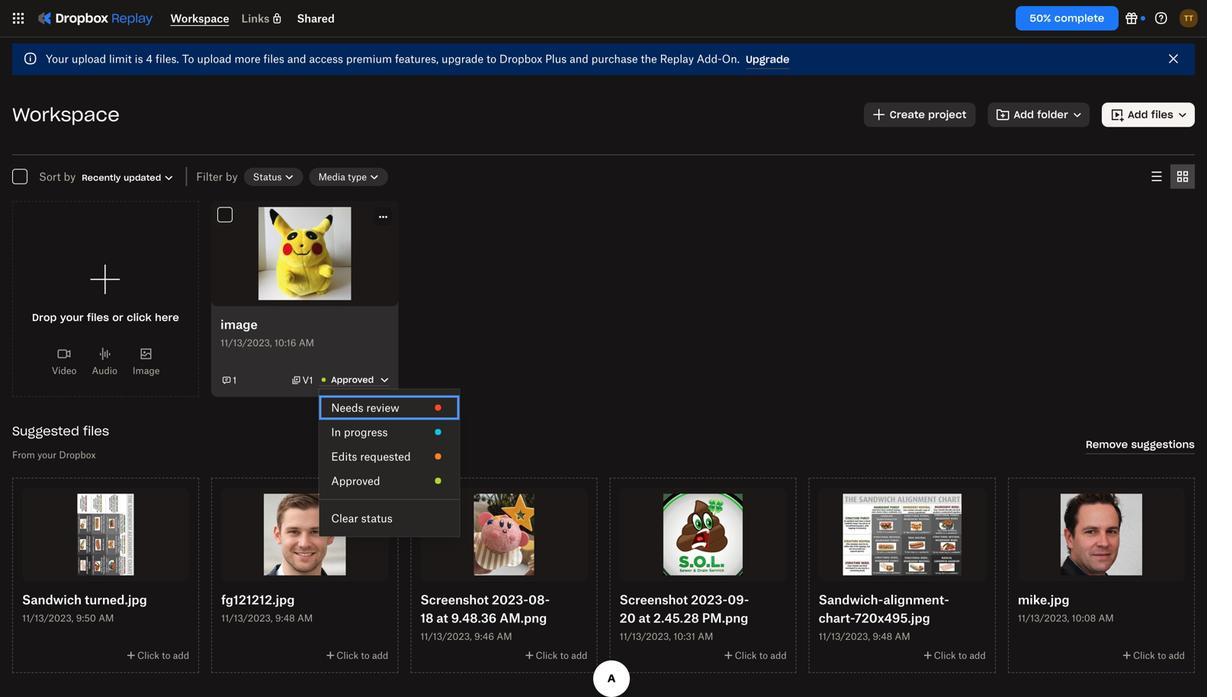 Task type: describe. For each thing, give the bounding box(es) containing it.
limit
[[109, 52, 132, 65]]

to for fg121212.jpg
[[361, 650, 370, 662]]

click to add for sandwich turned.jpg
[[137, 650, 189, 662]]

am inside the sandwich-alignment- chart-720x495.jpg 11/13/2023, 9:48 am
[[896, 631, 911, 643]]

in
[[332, 426, 341, 439]]

10:08
[[1073, 613, 1097, 624]]

sandwich-alignment- chart-720x495.jpg 11/13/2023, 9:48 am
[[819, 593, 950, 643]]

click to add for screenshot 2023-09- 20 at 2.45.28 pm.png
[[735, 650, 787, 662]]

am inside fg121212.jpg 11/13/2023, 9:48 am
[[298, 613, 313, 624]]

the
[[641, 52, 658, 65]]

alignment-
[[884, 593, 950, 608]]

tt button
[[1177, 6, 1202, 31]]

screenshot 2023- for 09-
[[620, 593, 728, 608]]

sandwich-
[[819, 593, 884, 608]]

sandwich turned.jpg
[[22, 593, 147, 608]]

replay
[[660, 52, 694, 65]]

11/13/2023, inside screenshot 2023-09- 20 at 2.45.28 pm.png 11/13/2023, 10:31 am
[[620, 631, 671, 643]]

18 at 9.48.36 am.png
[[421, 611, 547, 626]]

am inside image 11/13/2023, 10:16 am
[[299, 337, 314, 349]]

click to add for mike.jpg
[[1134, 650, 1186, 662]]

what's new in replay? image
[[1123, 9, 1142, 27]]

click for sandwich-alignment- chart-720x495.jpg
[[935, 650, 957, 662]]

click for screenshot 2023-08- 18 at 9.48.36 am.png
[[536, 650, 558, 662]]

sort by
[[39, 170, 76, 183]]

screenshot 2023-08- 18 at 9.48.36 am.png 11/13/2023, 9:46 am
[[421, 593, 550, 643]]

by for filter by
[[226, 170, 238, 183]]

click for sandwich turned.jpg
[[137, 650, 159, 662]]

fg121212.jpg 11/13/2023, 9:48 am
[[221, 593, 313, 624]]

plus
[[546, 52, 567, 65]]

needs review menu item
[[319, 396, 460, 420]]

approved menu item
[[319, 469, 460, 493]]

access
[[309, 52, 343, 65]]

screenshot 2023-09- 20 at 2.45.28 pm.png 11/13/2023, 10:31 am
[[620, 593, 750, 643]]

image 11/13/2023, 10:16 am
[[221, 317, 314, 349]]

11/13/2023, inside image 11/13/2023, 10:16 am
[[221, 337, 272, 349]]

dropbox inside alert
[[500, 52, 543, 65]]

audio
[[92, 365, 117, 377]]

suggested
[[12, 423, 79, 439]]

list view image
[[1148, 167, 1167, 186]]

approved button
[[318, 374, 391, 386]]

approved inside approved menu item
[[332, 475, 380, 488]]

11/13/2023, inside the sandwich-alignment- chart-720x495.jpg 11/13/2023, 9:48 am
[[819, 631, 871, 643]]

to
[[182, 52, 194, 65]]

in progress
[[332, 426, 388, 439]]

files.
[[156, 52, 179, 65]]

purchase
[[592, 52, 638, 65]]

1 vertical spatial workspace
[[12, 103, 120, 126]]

add for screenshot 2023-08- 18 at 9.48.36 am.png
[[572, 650, 588, 662]]

tt
[[1185, 13, 1194, 23]]

1 vertical spatial files
[[83, 423, 109, 439]]

needs
[[332, 401, 364, 414]]

requested
[[360, 450, 411, 463]]

click for mike.jpg
[[1134, 650, 1156, 662]]

edits
[[332, 450, 357, 463]]

clear status
[[332, 512, 393, 525]]

4
[[146, 52, 153, 65]]

09-
[[728, 593, 750, 608]]

11/13/2023, inside sandwich turned.jpg 11/13/2023, 9:50 am
[[22, 613, 74, 624]]

image
[[133, 365, 160, 377]]

to for sandwich turned.jpg
[[162, 650, 171, 662]]

image
[[221, 317, 258, 332]]

50% complete
[[1031, 12, 1105, 24]]

by for sort by
[[64, 170, 76, 183]]

to for sandwich-alignment- chart-720x495.jpg
[[959, 650, 968, 662]]

tile view image
[[1174, 167, 1193, 186]]

your
[[37, 449, 57, 461]]

edits requested
[[332, 450, 411, 463]]

click to add for fg121212.jpg
[[337, 650, 389, 662]]

11/13/2023, inside screenshot 2023-08- 18 at 9.48.36 am.png 11/13/2023, 9:46 am
[[421, 631, 472, 643]]

your upload limit is 4 files. to upload more files and access premium features, upgrade to dropbox plus and purchase the replay add-on. alert
[[12, 43, 1196, 75]]

more
[[235, 52, 261, 65]]

filter by
[[196, 170, 238, 183]]

filter
[[196, 170, 223, 183]]

video
[[52, 365, 77, 377]]

am inside mike.jpg 11/13/2023, 10:08 am
[[1099, 613, 1115, 624]]



Task type: locate. For each thing, give the bounding box(es) containing it.
08-
[[529, 593, 550, 608]]

screenshot 2023- inside screenshot 2023-08- 18 at 9.48.36 am.png 11/13/2023, 9:46 am
[[421, 593, 529, 608]]

approved down edits on the bottom of page
[[332, 475, 380, 488]]

replay logo - go to homepage image
[[31, 6, 158, 31]]

upload left "limit"
[[72, 52, 106, 65]]

1 horizontal spatial dropbox
[[500, 52, 543, 65]]

4 click to add from the left
[[935, 650, 987, 662]]

0 horizontal spatial upload
[[72, 52, 106, 65]]

11/13/2023, down mike.jpg
[[1019, 613, 1070, 624]]

am inside screenshot 2023-08- 18 at 9.48.36 am.png 11/13/2023, 9:46 am
[[497, 631, 513, 643]]

click to add for sandwich-alignment- chart-720x495.jpg
[[935, 650, 987, 662]]

50% complete button
[[1016, 6, 1119, 31]]

1 vertical spatial 9:48
[[873, 631, 893, 643]]

add-
[[697, 52, 722, 65]]

approved
[[332, 375, 374, 385], [332, 475, 380, 488]]

9:48 down 720x495.jpg
[[873, 631, 893, 643]]

screenshot 2023- up 20 at 2.45.28 pm.png
[[620, 593, 728, 608]]

1 horizontal spatial 9:48
[[873, 631, 893, 643]]

workspace up "to"
[[171, 12, 229, 25]]

click
[[137, 650, 159, 662], [337, 650, 359, 662], [735, 650, 757, 662], [935, 650, 957, 662], [536, 650, 558, 662], [1134, 650, 1156, 662]]

0 horizontal spatial 9:48
[[275, 613, 295, 624]]

suggested files
[[12, 423, 109, 439]]

links
[[242, 12, 270, 25]]

2 screenshot 2023- from the left
[[421, 593, 529, 608]]

complete
[[1055, 12, 1105, 24]]

upload
[[72, 52, 106, 65], [197, 52, 232, 65]]

shared
[[297, 12, 335, 25]]

10:16
[[275, 337, 297, 349]]

0 horizontal spatial screenshot 2023-
[[421, 593, 529, 608]]

workspace
[[171, 12, 229, 25], [12, 103, 120, 126]]

10:31
[[674, 631, 696, 643]]

11/13/2023, inside mike.jpg 11/13/2023, 10:08 am
[[1019, 613, 1070, 624]]

11/13/2023, left 9:46
[[421, 631, 472, 643]]

5 click to add from the left
[[536, 650, 588, 662]]

upload right "to"
[[197, 52, 232, 65]]

1 horizontal spatial screenshot 2023-
[[620, 593, 728, 608]]

files
[[264, 52, 285, 65], [83, 423, 109, 439]]

0 horizontal spatial by
[[64, 170, 76, 183]]

am inside screenshot 2023-09- 20 at 2.45.28 pm.png 11/13/2023, 10:31 am
[[698, 631, 714, 643]]

0 horizontal spatial workspace
[[12, 103, 120, 126]]

1 by from the left
[[64, 170, 76, 183]]

4 add from the left
[[970, 650, 987, 662]]

on.
[[722, 52, 740, 65]]

fg121212.jpg
[[221, 593, 295, 608]]

1 horizontal spatial files
[[264, 52, 285, 65]]

click to add
[[137, 650, 189, 662], [337, 650, 389, 662], [735, 650, 787, 662], [935, 650, 987, 662], [536, 650, 588, 662], [1134, 650, 1186, 662]]

in progress menu item
[[319, 420, 460, 444]]

mike.jpg
[[1019, 593, 1070, 608]]

1 vertical spatial dropbox
[[59, 449, 96, 461]]

by right "sort"
[[64, 170, 76, 183]]

by right filter
[[226, 170, 238, 183]]

click for fg121212.jpg
[[337, 650, 359, 662]]

50%
[[1031, 12, 1052, 24]]

from
[[12, 449, 35, 461]]

review
[[367, 401, 400, 414]]

11/13/2023, inside fg121212.jpg 11/13/2023, 9:48 am
[[221, 613, 273, 624]]

2 approved from the top
[[332, 475, 380, 488]]

0 horizontal spatial dropbox
[[59, 449, 96, 461]]

dropbox down suggested files
[[59, 449, 96, 461]]

11/13/2023, down chart-
[[819, 631, 871, 643]]

to inside alert
[[487, 52, 497, 65]]

and left access
[[287, 52, 306, 65]]

1 horizontal spatial and
[[570, 52, 589, 65]]

3 click from the left
[[735, 650, 757, 662]]

click for screenshot 2023-09- 20 at 2.45.28 pm.png
[[735, 650, 757, 662]]

files right "more"
[[264, 52, 285, 65]]

your upload limit is 4 files. to upload more files and access premium features, upgrade to dropbox plus and purchase the replay add-on.
[[46, 52, 740, 65]]

by
[[64, 170, 76, 183], [226, 170, 238, 183]]

your
[[46, 52, 69, 65]]

approved up "needs"
[[332, 375, 374, 385]]

1 approved from the top
[[332, 375, 374, 385]]

0 vertical spatial workspace
[[171, 12, 229, 25]]

is
[[135, 52, 143, 65]]

0 vertical spatial 9:48
[[275, 613, 295, 624]]

to for mike.jpg
[[1158, 650, 1167, 662]]

1 horizontal spatial by
[[226, 170, 238, 183]]

11/13/2023, left 10:31
[[620, 631, 671, 643]]

9:50
[[76, 613, 96, 624]]

to
[[487, 52, 497, 65], [162, 650, 171, 662], [361, 650, 370, 662], [760, 650, 768, 662], [959, 650, 968, 662], [561, 650, 569, 662], [1158, 650, 1167, 662]]

0 vertical spatial approved
[[332, 375, 374, 385]]

files up from your dropbox in the left of the page
[[83, 423, 109, 439]]

11/13/2023,
[[221, 337, 272, 349], [22, 613, 74, 624], [221, 613, 273, 624], [1019, 613, 1070, 624], [620, 631, 671, 643], [819, 631, 871, 643], [421, 631, 472, 643]]

dropbox left plus
[[500, 52, 543, 65]]

2 and from the left
[[570, 52, 589, 65]]

am
[[299, 337, 314, 349], [99, 613, 114, 624], [298, 613, 313, 624], [1099, 613, 1115, 624], [698, 631, 714, 643], [896, 631, 911, 643], [497, 631, 513, 643]]

upgrade
[[442, 52, 484, 65]]

add for sandwich turned.jpg
[[173, 650, 189, 662]]

shared link
[[297, 11, 335, 25], [297, 12, 335, 25]]

0 horizontal spatial and
[[287, 52, 306, 65]]

9:48 down the fg121212.jpg on the left of page
[[275, 613, 295, 624]]

screenshot 2023- inside screenshot 2023-09- 20 at 2.45.28 pm.png 11/13/2023, 10:31 am
[[620, 593, 728, 608]]

to for screenshot 2023-09- 20 at 2.45.28 pm.png
[[760, 650, 768, 662]]

screenshot 2023- for 08-
[[421, 593, 529, 608]]

2 add from the left
[[372, 650, 389, 662]]

add for screenshot 2023-09- 20 at 2.45.28 pm.png
[[771, 650, 787, 662]]

add for fg121212.jpg
[[372, 650, 389, 662]]

1 horizontal spatial workspace
[[171, 12, 229, 25]]

4 click from the left
[[935, 650, 957, 662]]

5 add from the left
[[572, 650, 588, 662]]

6 click from the left
[[1134, 650, 1156, 662]]

20 at 2.45.28 pm.png
[[620, 611, 749, 626]]

chart-
[[819, 611, 855, 626]]

status
[[361, 512, 393, 525]]

720x495.jpg
[[855, 611, 931, 626]]

screenshot 2023- up 18 at 9.48.36 am.png at the bottom
[[421, 593, 529, 608]]

9:46
[[475, 631, 495, 643]]

needs review
[[332, 401, 400, 414]]

1 horizontal spatial upload
[[197, 52, 232, 65]]

2 upload from the left
[[197, 52, 232, 65]]

edits requested menu item
[[319, 444, 460, 469]]

11/13/2023, down 'image'
[[221, 337, 272, 349]]

3 add from the left
[[771, 650, 787, 662]]

progress
[[344, 426, 388, 439]]

1 add from the left
[[173, 650, 189, 662]]

sort
[[39, 170, 61, 183]]

click to add for screenshot 2023-08- 18 at 9.48.36 am.png
[[536, 650, 588, 662]]

9:48 inside the sandwich-alignment- chart-720x495.jpg 11/13/2023, 9:48 am
[[873, 631, 893, 643]]

add
[[173, 650, 189, 662], [372, 650, 389, 662], [771, 650, 787, 662], [970, 650, 987, 662], [572, 650, 588, 662], [1170, 650, 1186, 662]]

1 click from the left
[[137, 650, 159, 662]]

approved inside approved button
[[332, 375, 374, 385]]

3 click to add from the left
[[735, 650, 787, 662]]

add for mike.jpg
[[1170, 650, 1186, 662]]

1 vertical spatial approved
[[332, 475, 380, 488]]

workspace link
[[171, 11, 229, 26], [171, 12, 229, 25]]

am inside sandwich turned.jpg 11/13/2023, 9:50 am
[[99, 613, 114, 624]]

dropbox
[[500, 52, 543, 65], [59, 449, 96, 461]]

1 upload from the left
[[72, 52, 106, 65]]

screenshot 2023-
[[620, 593, 728, 608], [421, 593, 529, 608]]

clear
[[332, 512, 359, 525]]

2 by from the left
[[226, 170, 238, 183]]

and
[[287, 52, 306, 65], [570, 52, 589, 65]]

add for sandwich-alignment- chart-720x495.jpg
[[970, 650, 987, 662]]

0 vertical spatial dropbox
[[500, 52, 543, 65]]

mike.jpg 11/13/2023, 10:08 am
[[1019, 593, 1115, 624]]

workspace down your
[[12, 103, 120, 126]]

0 horizontal spatial files
[[83, 423, 109, 439]]

v1
[[303, 375, 313, 386]]

premium
[[346, 52, 392, 65]]

11/13/2023, down the fg121212.jpg on the left of page
[[221, 613, 273, 624]]

from your dropbox
[[12, 449, 96, 461]]

to for screenshot 2023-08- 18 at 9.48.36 am.png
[[561, 650, 569, 662]]

features,
[[395, 52, 439, 65]]

1
[[233, 375, 237, 386]]

and right plus
[[570, 52, 589, 65]]

5 click from the left
[[536, 650, 558, 662]]

tab list
[[1145, 164, 1196, 189]]

menu containing needs review
[[319, 389, 460, 537]]

1 and from the left
[[287, 52, 306, 65]]

files inside alert
[[264, 52, 285, 65]]

0 vertical spatial files
[[264, 52, 285, 65]]

11/13/2023, left 9:50
[[22, 613, 74, 624]]

2 click to add from the left
[[337, 650, 389, 662]]

6 add from the left
[[1170, 650, 1186, 662]]

1 screenshot 2023- from the left
[[620, 593, 728, 608]]

2 click from the left
[[337, 650, 359, 662]]

menu
[[319, 389, 460, 537]]

1 click to add from the left
[[137, 650, 189, 662]]

9:48
[[275, 613, 295, 624], [873, 631, 893, 643]]

sandwich turned.jpg 11/13/2023, 9:50 am
[[22, 593, 147, 624]]

6 click to add from the left
[[1134, 650, 1186, 662]]

9:48 inside fg121212.jpg 11/13/2023, 9:48 am
[[275, 613, 295, 624]]



Task type: vqa. For each thing, say whether or not it's contained in the screenshot.


